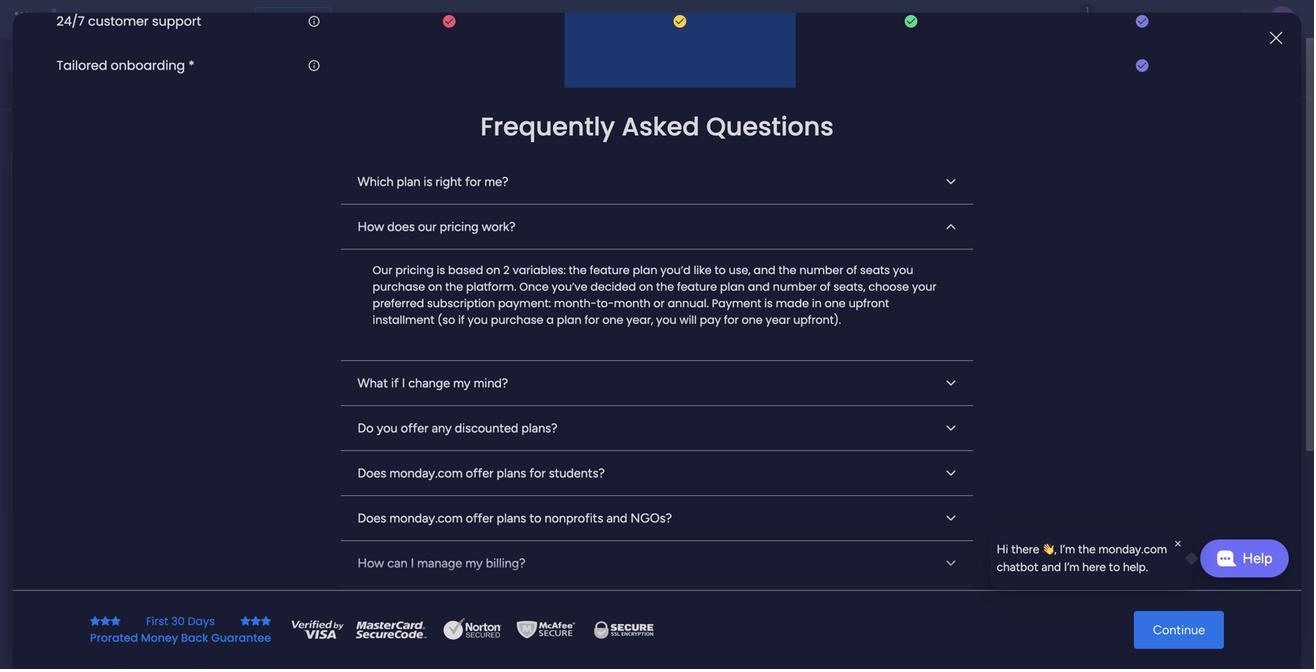 Task type: describe. For each thing, give the bounding box(es) containing it.
0 vertical spatial learn
[[1053, 566, 1085, 581]]

made
[[776, 296, 809, 311]]

mind?
[[474, 376, 508, 391]]

help.
[[1123, 560, 1148, 575]]

annual.
[[668, 296, 709, 311]]

platform.
[[466, 279, 516, 295]]

prorated
[[90, 631, 138, 646]]

0 horizontal spatial on
[[428, 279, 442, 295]]

month
[[614, 296, 651, 311]]

chat bot icon image
[[1217, 551, 1236, 567]]

1 horizontal spatial lottie animation element
[[606, 38, 1050, 98]]

👋,
[[1042, 543, 1057, 557]]

me?
[[484, 174, 509, 189]]

track
[[517, 286, 547, 301]]

>
[[378, 611, 385, 625]]

you've
[[552, 279, 588, 295]]

plan down month-
[[557, 313, 582, 328]]

and inside hi there 👋,  i'm the monday.com chatbot and i'm here to help.
[[1042, 560, 1061, 575]]

your inside good evening, greg! quickly access your recent boards, inbox and workspaces
[[313, 68, 339, 83]]

money
[[141, 631, 178, 646]]

mcafee secure image
[[515, 618, 578, 642]]

1 vertical spatial lottie animation element
[[0, 510, 202, 669]]

if inside 'what if i change my mind?' dropdown button
[[391, 376, 399, 391]]

any
[[432, 421, 452, 436]]

3 star image from the left
[[240, 616, 251, 627]]

see plans button
[[255, 7, 331, 31]]

the up you've on the left top
[[569, 263, 587, 278]]

hi there 👋,  i'm the monday.com chatbot and i'm here to help.
[[997, 543, 1167, 575]]

workspaces
[[486, 68, 553, 83]]

first
[[146, 614, 168, 629]]

recent
[[342, 68, 379, 83]]

which
[[358, 174, 394, 189]]

help image
[[1211, 11, 1227, 27]]

monday.com inside dropdown button
[[390, 466, 463, 481]]

in
[[812, 296, 822, 311]]

which plan is right for me?
[[358, 174, 509, 189]]

how can i manage my billing? button
[[341, 541, 973, 586]]

and right the use,
[[754, 263, 776, 278]]

getting started learn how monday.com works
[[1116, 612, 1266, 644]]

select product image
[[14, 11, 30, 27]]

i for manage
[[411, 556, 414, 571]]

monday
[[70, 10, 125, 28]]

project management
[[287, 586, 409, 601]]

invite members image
[[1103, 11, 1119, 27]]

and inside dropdown button
[[607, 511, 627, 526]]

2 horizontal spatial is
[[764, 296, 773, 311]]

do
[[358, 421, 374, 436]]

see plans
[[276, 12, 324, 26]]

does
[[387, 219, 415, 234]]

search everything image
[[1177, 11, 1193, 27]]

billing?
[[486, 556, 526, 571]]

offer for to
[[466, 511, 494, 526]]

0 vertical spatial purchase
[[373, 279, 425, 295]]

days
[[188, 614, 215, 629]]

4 star image from the left
[[261, 616, 271, 627]]

once
[[519, 279, 549, 295]]

plan inside dropdown button
[[397, 174, 420, 189]]

1 vertical spatial management
[[310, 611, 376, 625]]

*
[[188, 56, 195, 74]]

monday.com inside hi there 👋,  i'm the monday.com chatbot and i'm here to help.
[[1099, 543, 1167, 557]]

give
[[1084, 60, 1109, 74]]

see
[[276, 12, 295, 26]]

plan up track personal tasks and reminders here
[[633, 263, 658, 278]]

hi
[[997, 543, 1008, 557]]

does for does monday.com offer plans for students?
[[358, 466, 386, 481]]

like
[[694, 263, 712, 278]]

norton secured image
[[437, 618, 508, 642]]

24/7 customer support
[[57, 12, 201, 30]]

&
[[1088, 566, 1096, 581]]

1 star image from the left
[[100, 616, 111, 627]]

task
[[644, 322, 664, 335]]

does monday.com offer plans for students?
[[358, 466, 605, 481]]

continue
[[1153, 623, 1205, 638]]

our
[[373, 263, 393, 278]]

our
[[418, 219, 437, 234]]

0 vertical spatial feature
[[590, 263, 630, 278]]

tasks
[[602, 286, 631, 301]]

explore templates button
[[1063, 507, 1281, 539]]

0 vertical spatial number
[[800, 263, 844, 278]]

tailored
[[57, 56, 107, 74]]

to inside our pricing is based on 2 variables: the feature plan you'd like to use, and the number of seats you purchase on the platform. once you've decided on the feature plan and number of seats, choose your preferred subscription payment: month-to-month or annual. payment is made in one upfront installment (so if you purchase a plan for one year, you will pay for one year upfront).
[[715, 263, 726, 278]]

0 vertical spatial here
[[717, 286, 743, 301]]

support
[[152, 12, 201, 30]]

access
[[271, 68, 310, 83]]

does monday.com offer plans to nonprofits and ngos? button
[[341, 496, 973, 541]]

getting
[[1116, 612, 1155, 626]]

monday.com inside getting started learn how monday.com works
[[1170, 630, 1234, 644]]

chatbot
[[997, 560, 1039, 575]]

frequently asked questions
[[480, 109, 834, 144]]

manage
[[417, 556, 462, 571]]

help
[[1243, 550, 1273, 567]]

for down payment
[[724, 313, 739, 328]]

inbox
[[427, 68, 459, 83]]

1 horizontal spatial on
[[486, 263, 500, 278]]

0 vertical spatial of
[[846, 263, 857, 278]]

nonprofits
[[545, 511, 603, 526]]

here inside hi there 👋,  i'm the monday.com chatbot and i'm here to help.
[[1082, 560, 1106, 575]]

offer for discounted
[[401, 421, 429, 436]]

you down subscription
[[468, 313, 488, 328]]

customer
[[88, 12, 149, 30]]

pricing inside our pricing is based on 2 variables: the feature plan you'd like to use, and the number of seats you purchase on the platform. once you've decided on the feature plan and number of seats, choose your preferred subscription payment: month-to-month or annual. payment is made in one upfront installment (so if you purchase a plan for one year, you will pay for one year upfront).
[[395, 263, 434, 278]]

lottie animation image for lottie animation element to the right
[[606, 38, 1050, 98]]

change
[[408, 376, 450, 391]]

asked
[[622, 109, 700, 144]]

visited
[[328, 426, 372, 443]]

1 star image from the left
[[90, 616, 100, 627]]

24/7
[[57, 12, 85, 30]]

and inside good evening, greg! quickly access your recent boards, inbox and workspaces
[[462, 68, 483, 83]]

prorated money back guarantee
[[90, 631, 271, 646]]

0 horizontal spatial of
[[820, 279, 831, 295]]

discounted
[[455, 421, 518, 436]]

good
[[225, 52, 253, 65]]

1 vertical spatial option
[[0, 187, 202, 190]]

what if i change my mind?
[[358, 376, 508, 391]]

onboarding
[[111, 56, 185, 74]]

public board image
[[264, 584, 281, 602]]

workspace
[[415, 611, 468, 625]]

plans for does monday.com offer plans to nonprofits and ngos?
[[497, 511, 526, 526]]

ssl encrypted image
[[584, 618, 663, 642]]

you'd
[[660, 263, 691, 278]]

questions
[[706, 109, 834, 144]]

to inside dropdown button
[[529, 511, 542, 526]]

2 star image from the left
[[111, 616, 121, 627]]

pricing inside dropdown button
[[440, 219, 479, 234]]

is for right
[[424, 174, 432, 189]]

good evening, greg! quickly access your recent boards, inbox and workspaces
[[225, 52, 553, 83]]

year,
[[626, 313, 653, 328]]

upfront).
[[793, 313, 841, 328]]

you down or
[[656, 313, 677, 328]]

to inside hi there 👋,  i'm the monday.com chatbot and i'm here to help.
[[1109, 560, 1120, 575]]

can
[[387, 556, 408, 571]]

do you offer any discounted plans? button
[[341, 406, 973, 451]]



Task type: locate. For each thing, give the bounding box(es) containing it.
2 horizontal spatial on
[[639, 279, 653, 295]]

offer down does monday.com offer plans for students? at bottom
[[466, 511, 494, 526]]

pricing right our
[[395, 263, 434, 278]]

how can i manage my billing?
[[358, 556, 526, 571]]

0 vertical spatial if
[[458, 313, 465, 328]]

does up management
[[358, 511, 386, 526]]

1 horizontal spatial work
[[284, 611, 308, 625]]

star image
[[90, 616, 100, 627], [251, 616, 261, 627]]

2 horizontal spatial one
[[825, 296, 846, 311]]

1 vertical spatial here
[[1082, 560, 1106, 575]]

here left help.
[[1082, 560, 1106, 575]]

2 vertical spatial to
[[1109, 560, 1120, 575]]

of up in
[[820, 279, 831, 295]]

installment
[[373, 313, 435, 328]]

pay
[[700, 313, 721, 328]]

main
[[388, 611, 412, 625]]

1 horizontal spatial i
[[411, 556, 414, 571]]

and up the year,
[[634, 286, 655, 301]]

0 vertical spatial to
[[715, 263, 726, 278]]

2 vertical spatial is
[[764, 296, 773, 311]]

1 horizontal spatial to
[[715, 263, 726, 278]]

feature down like at right
[[677, 279, 717, 295]]

will
[[680, 313, 697, 328]]

2 how from the top
[[358, 556, 384, 571]]

project
[[287, 586, 329, 601]]

0 vertical spatial my
[[453, 376, 471, 391]]

does
[[358, 466, 386, 481], [358, 511, 386, 526]]

offer inside does monday.com offer plans to nonprofits and ngos? dropdown button
[[466, 511, 494, 526]]

is left the based
[[437, 263, 445, 278]]

0 horizontal spatial star image
[[90, 616, 100, 627]]

i left change
[[402, 376, 405, 391]]

does monday.com offer plans to nonprofits and ngos?
[[358, 511, 672, 526]]

guarantee
[[211, 631, 271, 646]]

monday.com up the manage
[[390, 511, 463, 526]]

evening,
[[256, 52, 297, 65]]

1 horizontal spatial if
[[458, 313, 465, 328]]

to left nonprofits
[[529, 511, 542, 526]]

2 horizontal spatial to
[[1109, 560, 1120, 575]]

based
[[448, 263, 483, 278]]

if right what
[[391, 376, 399, 391]]

on up month
[[639, 279, 653, 295]]

seats
[[860, 263, 890, 278]]

0 horizontal spatial one
[[602, 313, 623, 328]]

and down the use,
[[748, 279, 770, 295]]

0 vertical spatial management
[[159, 10, 246, 28]]

0 vertical spatial does
[[358, 466, 386, 481]]

pricing right "our"
[[440, 219, 479, 234]]

boards,
[[382, 68, 424, 83]]

dialog
[[991, 528, 1193, 589]]

0 horizontal spatial is
[[424, 174, 432, 189]]

getting started element
[[1053, 596, 1291, 659]]

inspired
[[1122, 566, 1167, 581]]

0 vertical spatial i'm
[[1060, 543, 1075, 557]]

your down 'greg!'
[[313, 68, 339, 83]]

the up &
[[1078, 543, 1096, 557]]

how
[[1146, 630, 1167, 644]]

learn inside getting started learn how monday.com works
[[1116, 630, 1143, 644]]

how left does
[[358, 219, 384, 234]]

greg robinson image
[[1270, 6, 1295, 32]]

preferred
[[373, 296, 424, 311]]

component image
[[264, 609, 278, 624]]

add to favorites image
[[447, 585, 463, 601]]

plans right see
[[298, 12, 324, 26]]

lottie animation image for lottie animation element to the bottom
[[0, 510, 202, 669]]

feature
[[590, 263, 630, 278], [677, 279, 717, 295]]

management
[[332, 586, 409, 601]]

first 30 days
[[146, 614, 215, 629]]

1 vertical spatial purchase
[[491, 313, 544, 328]]

seats,
[[834, 279, 866, 295]]

i'm right "👋,"
[[1060, 543, 1075, 557]]

1 vertical spatial does
[[358, 511, 386, 526]]

how does our pricing work?
[[358, 219, 516, 234]]

1 horizontal spatial learn
[[1116, 630, 1143, 644]]

pricing
[[440, 219, 479, 234], [395, 263, 434, 278]]

learn
[[1053, 566, 1085, 581], [1116, 630, 1143, 644]]

0 horizontal spatial if
[[391, 376, 399, 391]]

ngos?
[[631, 511, 672, 526]]

0 vertical spatial plans
[[298, 12, 324, 26]]

students?
[[549, 466, 605, 481]]

here down the use,
[[717, 286, 743, 301]]

2 star image from the left
[[251, 616, 261, 627]]

1 vertical spatial feature
[[677, 279, 717, 295]]

30
[[171, 614, 185, 629]]

if inside our pricing is based on 2 variables: the feature plan you'd like to use, and the number of seats you purchase on the platform. once you've decided on the feature plan and number of seats, choose your preferred subscription payment: month-to-month or annual. payment is made in one upfront installment (so if you purchase a plan for one year, you will pay for one year upfront).
[[458, 313, 465, 328]]

0 horizontal spatial to
[[529, 511, 542, 526]]

2
[[503, 263, 510, 278]]

1 image
[[1080, 1, 1095, 19]]

my left billing?
[[465, 556, 483, 571]]

work?
[[482, 219, 516, 234]]

monday marketplace image
[[1138, 11, 1154, 27]]

the inside hi there 👋,  i'm the monday.com chatbot and i'm here to help.
[[1078, 543, 1096, 557]]

list box
[[0, 185, 202, 428]]

for down to-
[[585, 313, 600, 328]]

does down visited
[[358, 466, 386, 481]]

plan right which
[[397, 174, 420, 189]]

plans inside button
[[298, 12, 324, 26]]

0 horizontal spatial feature
[[590, 263, 630, 278]]

1 horizontal spatial your
[[912, 279, 937, 295]]

option
[[9, 74, 192, 100], [0, 187, 202, 190]]

management down project management
[[310, 611, 376, 625]]

your inside our pricing is based on 2 variables: the feature plan you'd like to use, and the number of seats you purchase on the platform. once you've decided on the feature plan and number of seats, choose your preferred subscription payment: month-to-month or annual. payment is made in one upfront installment (so if you purchase a plan for one year, you will pay for one year upfront).
[[912, 279, 937, 295]]

frequently
[[480, 109, 615, 144]]

1 horizontal spatial is
[[437, 263, 445, 278]]

the up subscription
[[445, 279, 463, 295]]

1 horizontal spatial feature
[[677, 279, 717, 295]]

offer down discounted
[[466, 466, 494, 481]]

which plan is right for me? button
[[341, 160, 973, 204]]

my for mind?
[[453, 376, 471, 391]]

1 vertical spatial offer
[[466, 466, 494, 481]]

is
[[424, 174, 432, 189], [437, 263, 445, 278], [764, 296, 773, 311]]

choose
[[869, 279, 909, 295]]

decided
[[591, 279, 636, 295]]

0 horizontal spatial learn
[[1053, 566, 1085, 581]]

0 horizontal spatial your
[[313, 68, 339, 83]]

work
[[128, 10, 156, 28], [284, 611, 308, 625]]

variables:
[[513, 263, 566, 278]]

plans up billing?
[[497, 511, 526, 526]]

recently
[[266, 426, 325, 443]]

1 vertical spatial your
[[912, 279, 937, 295]]

1 horizontal spatial lottie animation image
[[606, 38, 1050, 98]]

number
[[800, 263, 844, 278], [773, 279, 817, 295]]

how does our pricing work? button
[[341, 205, 973, 250]]

0 vertical spatial pricing
[[440, 219, 479, 234]]

explore templates
[[1121, 515, 1223, 531]]

1 vertical spatial my
[[465, 556, 483, 571]]

one down payment
[[742, 313, 763, 328]]

learn & get inspired
[[1053, 566, 1167, 581]]

plan
[[397, 174, 420, 189], [633, 263, 658, 278], [720, 279, 745, 295], [557, 313, 582, 328]]

you up choose
[[893, 263, 913, 278]]

if right "(so" in the left top of the page
[[458, 313, 465, 328]]

offer inside do you offer any discounted plans? dropdown button
[[401, 421, 429, 436]]

1 vertical spatial number
[[773, 279, 817, 295]]

my left mind?
[[453, 376, 471, 391]]

0 vertical spatial offer
[[401, 421, 429, 436]]

to
[[715, 263, 726, 278], [529, 511, 542, 526], [1109, 560, 1120, 575]]

0 horizontal spatial here
[[717, 286, 743, 301]]

is left right
[[424, 174, 432, 189]]

feedback
[[1112, 60, 1161, 74]]

0 vertical spatial how
[[358, 219, 384, 234]]

1 how from the top
[[358, 219, 384, 234]]

1 horizontal spatial of
[[846, 263, 857, 278]]

learn left &
[[1053, 566, 1085, 581]]

1 vertical spatial plans
[[497, 466, 526, 481]]

use,
[[729, 263, 751, 278]]

0 vertical spatial i
[[402, 376, 405, 391]]

1 vertical spatial of
[[820, 279, 831, 295]]

mastercard secure code image
[[352, 618, 431, 642]]

dialog containing hi there 👋,  i'm the monday.com
[[991, 528, 1193, 589]]

1 horizontal spatial purchase
[[491, 313, 544, 328]]

i'm left &
[[1064, 560, 1080, 575]]

my for billing?
[[465, 556, 483, 571]]

my
[[453, 376, 471, 391], [465, 556, 483, 571]]

1 vertical spatial work
[[284, 611, 308, 625]]

(so
[[437, 313, 455, 328]]

to right like at right
[[715, 263, 726, 278]]

quickly
[[225, 68, 268, 83]]

continue button
[[1134, 611, 1224, 649]]

and down "👋,"
[[1042, 560, 1061, 575]]

on left 2
[[486, 263, 500, 278]]

payment
[[712, 296, 761, 311]]

monday.com inside dropdown button
[[390, 511, 463, 526]]

number up made
[[773, 279, 817, 295]]

plan up payment
[[720, 279, 745, 295]]

feature up decided on the left of the page
[[590, 263, 630, 278]]

back
[[181, 631, 208, 646]]

number up seats,
[[800, 263, 844, 278]]

one right in
[[825, 296, 846, 311]]

does inside dropdown button
[[358, 466, 386, 481]]

purchase up preferred
[[373, 279, 425, 295]]

1 vertical spatial i
[[411, 556, 414, 571]]

0 vertical spatial option
[[9, 74, 192, 100]]

i right can
[[411, 556, 414, 571]]

0 horizontal spatial pricing
[[395, 263, 434, 278]]

notifications image
[[1034, 11, 1049, 27]]

the up or
[[656, 279, 674, 295]]

1 horizontal spatial star image
[[251, 616, 261, 627]]

work right component image
[[284, 611, 308, 625]]

work management > main workspace
[[284, 611, 468, 625]]

1 vertical spatial if
[[391, 376, 399, 391]]

does inside dropdown button
[[358, 511, 386, 526]]

for
[[465, 174, 481, 189], [585, 313, 600, 328], [724, 313, 739, 328], [529, 466, 546, 481]]

of up seats,
[[846, 263, 857, 278]]

2 vertical spatial plans
[[497, 511, 526, 526]]

2 does from the top
[[358, 511, 386, 526]]

lottie animation image
[[606, 38, 1050, 98], [0, 510, 202, 669]]

0 vertical spatial lottie animation element
[[606, 38, 1050, 98]]

personal
[[550, 286, 599, 301]]

monday.com down started at the right bottom
[[1170, 630, 1234, 644]]

work right monday
[[128, 10, 156, 28]]

1 vertical spatial pricing
[[395, 263, 434, 278]]

you right "do"
[[377, 421, 398, 436]]

1 vertical spatial learn
[[1116, 630, 1143, 644]]

how for how does our pricing work?
[[358, 219, 384, 234]]

explore
[[1121, 515, 1163, 531]]

one
[[825, 296, 846, 311], [602, 313, 623, 328], [742, 313, 763, 328]]

0 vertical spatial is
[[424, 174, 432, 189]]

or
[[654, 296, 665, 311]]

offer
[[401, 421, 429, 436], [466, 466, 494, 481], [466, 511, 494, 526]]

monday.com up help.
[[1099, 543, 1167, 557]]

0 horizontal spatial lottie animation element
[[0, 510, 202, 669]]

1 horizontal spatial management
[[310, 611, 376, 625]]

star image
[[100, 616, 111, 627], [111, 616, 121, 627], [240, 616, 251, 627], [261, 616, 271, 627]]

and left the ngos? at the bottom
[[607, 511, 627, 526]]

for left students?
[[529, 466, 546, 481]]

how for how can i manage my billing?
[[358, 556, 384, 571]]

is up year
[[764, 296, 773, 311]]

new task button
[[589, 316, 670, 342], [589, 316, 670, 341]]

0 horizontal spatial work
[[128, 10, 156, 28]]

right
[[436, 174, 462, 189]]

and right inbox
[[462, 68, 483, 83]]

plans inside dropdown button
[[497, 466, 526, 481]]

1 horizontal spatial here
[[1082, 560, 1106, 575]]

reminders
[[658, 286, 714, 301]]

0 vertical spatial work
[[128, 10, 156, 28]]

2 vertical spatial offer
[[466, 511, 494, 526]]

1 does from the top
[[358, 466, 386, 481]]

1 vertical spatial lottie animation image
[[0, 510, 202, 669]]

is inside dropdown button
[[424, 174, 432, 189]]

0 horizontal spatial purchase
[[373, 279, 425, 295]]

offer left any
[[401, 421, 429, 436]]

one down to-
[[602, 313, 623, 328]]

i
[[402, 376, 405, 391], [411, 556, 414, 571]]

0 horizontal spatial lottie animation image
[[0, 510, 202, 669]]

1 vertical spatial how
[[358, 556, 384, 571]]

new task
[[618, 322, 664, 335]]

on up subscription
[[428, 279, 442, 295]]

monday work management
[[70, 10, 246, 28]]

0 horizontal spatial management
[[159, 10, 246, 28]]

star image up prorated
[[90, 616, 100, 627]]

how left can
[[358, 556, 384, 571]]

plans
[[298, 12, 324, 26], [497, 466, 526, 481], [497, 511, 526, 526]]

1 vertical spatial to
[[529, 511, 542, 526]]

plans inside dropdown button
[[497, 511, 526, 526]]

1 horizontal spatial pricing
[[440, 219, 479, 234]]

plans up does monday.com offer plans to nonprofits and ngos?
[[497, 466, 526, 481]]

is for based
[[437, 263, 445, 278]]

to left help.
[[1109, 560, 1120, 575]]

star image left component image
[[251, 616, 261, 627]]

here
[[717, 286, 743, 301], [1082, 560, 1106, 575]]

offer for for
[[466, 466, 494, 481]]

learn down getting
[[1116, 630, 1143, 644]]

verified by visa image
[[290, 618, 345, 642]]

0 vertical spatial lottie animation image
[[606, 38, 1050, 98]]

started
[[1158, 612, 1194, 626]]

track personal tasks and reminders here
[[517, 286, 743, 301]]

the up made
[[779, 263, 797, 278]]

offer inside does monday.com offer plans for students? dropdown button
[[466, 466, 494, 481]]

i'm
[[1060, 543, 1075, 557], [1064, 560, 1080, 575]]

1 vertical spatial i'm
[[1064, 560, 1080, 575]]

0 vertical spatial your
[[313, 68, 339, 83]]

for left me?
[[465, 174, 481, 189]]

do you offer any discounted plans?
[[358, 421, 558, 436]]

1 vertical spatial is
[[437, 263, 445, 278]]

update feed image
[[1068, 11, 1084, 27]]

your
[[313, 68, 339, 83], [912, 279, 937, 295]]

plans?
[[522, 421, 558, 436]]

subscription
[[427, 296, 495, 311]]

1 horizontal spatial one
[[742, 313, 763, 328]]

monday.com down any
[[390, 466, 463, 481]]

i for change
[[402, 376, 405, 391]]

plans for does monday.com offer plans for students?
[[497, 466, 526, 481]]

does for does monday.com offer plans to nonprofits and ngos?
[[358, 511, 386, 526]]

you inside do you offer any discounted plans? dropdown button
[[377, 421, 398, 436]]

management up the * at the left top of the page
[[159, 10, 246, 28]]

lottie animation element
[[606, 38, 1050, 98], [0, 510, 202, 669]]

0 horizontal spatial i
[[402, 376, 405, 391]]

purchase down payment:
[[491, 313, 544, 328]]

your right choose
[[912, 279, 937, 295]]



Task type: vqa. For each thing, say whether or not it's contained in the screenshot.
topmost plans
yes



